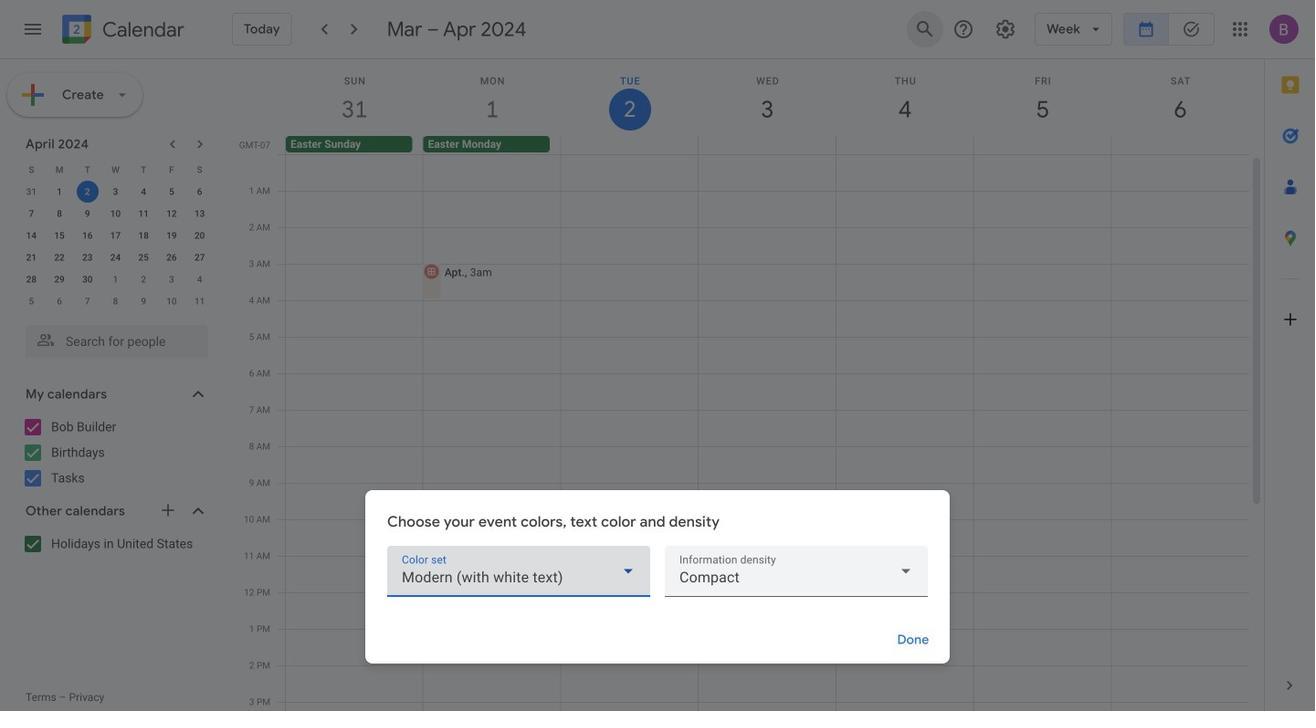 Task type: describe. For each thing, give the bounding box(es) containing it.
may 2 element
[[133, 269, 155, 290]]

may 11 element
[[189, 290, 211, 312]]

22 element
[[48, 247, 70, 269]]

27 element
[[189, 247, 211, 269]]

24 element
[[105, 247, 126, 269]]

heading inside the calendar element
[[99, 19, 184, 41]]

may 9 element
[[133, 290, 155, 312]]

may 7 element
[[77, 290, 98, 312]]

8 element
[[48, 203, 70, 225]]

may 4 element
[[189, 269, 211, 290]]

1 element
[[48, 181, 70, 203]]

may 1 element
[[105, 269, 126, 290]]

may 6 element
[[48, 290, 70, 312]]

12 element
[[161, 203, 183, 225]]

5 element
[[161, 181, 183, 203]]

4 element
[[133, 181, 155, 203]]

may 3 element
[[161, 269, 183, 290]]

march 31 element
[[20, 181, 42, 203]]

29 element
[[48, 269, 70, 290]]

6 element
[[189, 181, 211, 203]]



Task type: locate. For each thing, give the bounding box(es) containing it.
16 element
[[77, 225, 98, 247]]

21 element
[[20, 247, 42, 269]]

tab list
[[1265, 59, 1315, 660]]

19 element
[[161, 225, 183, 247]]

20 element
[[189, 225, 211, 247]]

15 element
[[48, 225, 70, 247]]

10 element
[[105, 203, 126, 225]]

18 element
[[133, 225, 155, 247]]

dialog
[[365, 490, 950, 664]]

calendar element
[[58, 11, 184, 51]]

may 8 element
[[105, 290, 126, 312]]

april 2024 grid
[[17, 159, 214, 312]]

may 5 element
[[20, 290, 42, 312]]

main drawer image
[[22, 18, 44, 40]]

9 element
[[77, 203, 98, 225]]

cell
[[561, 136, 698, 154], [698, 136, 836, 154], [836, 136, 973, 154], [973, 136, 1111, 154], [1111, 136, 1248, 154], [286, 154, 424, 711], [422, 154, 561, 711], [561, 154, 699, 711], [699, 154, 836, 711], [836, 154, 974, 711], [974, 154, 1112, 711], [1112, 154, 1249, 711], [73, 181, 101, 203]]

11 element
[[133, 203, 155, 225]]

None field
[[387, 546, 650, 597], [665, 546, 928, 597], [387, 546, 650, 597], [665, 546, 928, 597]]

heading
[[99, 19, 184, 41]]

26 element
[[161, 247, 183, 269]]

row
[[278, 136, 1264, 154], [278, 154, 1249, 711], [17, 159, 214, 181], [17, 181, 214, 203], [17, 203, 214, 225], [17, 225, 214, 247], [17, 247, 214, 269], [17, 269, 214, 290], [17, 290, 214, 312]]

23 element
[[77, 247, 98, 269]]

13 element
[[189, 203, 211, 225]]

support image
[[953, 18, 975, 40]]

3 element
[[105, 181, 126, 203]]

25 element
[[133, 247, 155, 269]]

cell inside april 2024 grid
[[73, 181, 101, 203]]

30 element
[[77, 269, 98, 290]]

my calendars list
[[4, 413, 226, 493]]

17 element
[[105, 225, 126, 247]]

28 element
[[20, 269, 42, 290]]

row group
[[17, 181, 214, 312]]

None search field
[[0, 318, 226, 358]]

7 element
[[20, 203, 42, 225]]

14 element
[[20, 225, 42, 247]]

grid
[[234, 59, 1264, 711]]

may 10 element
[[161, 290, 183, 312]]

2, today element
[[77, 181, 98, 203]]



Task type: vqa. For each thing, say whether or not it's contained in the screenshot.
May 10 element
yes



